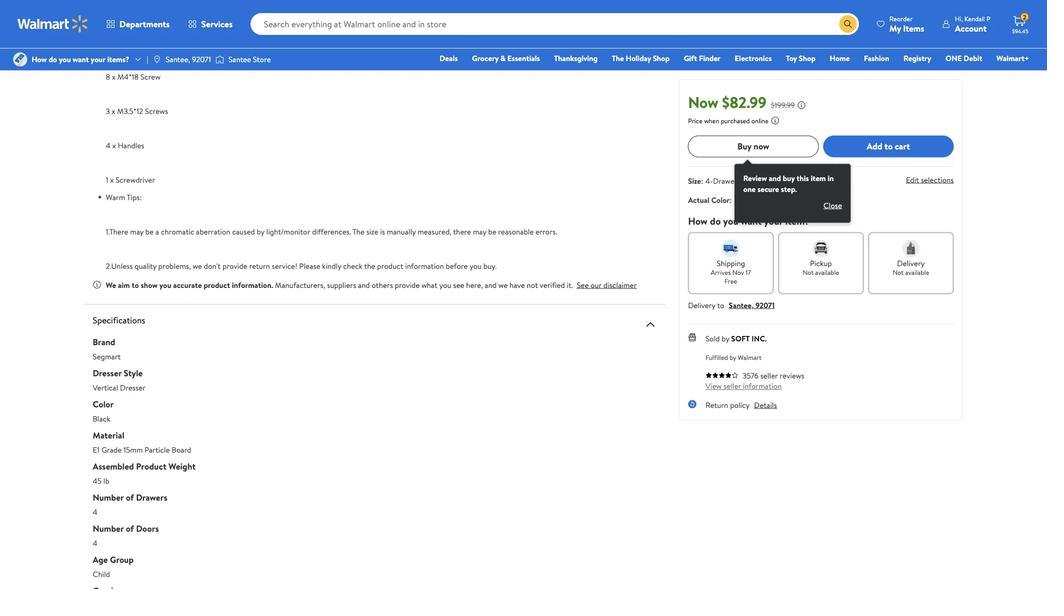 Task type: describe. For each thing, give the bounding box(es) containing it.
$199.99
[[771, 100, 795, 110]]

review
[[744, 173, 767, 183]]

product
[[136, 460, 166, 472]]

home
[[830, 53, 850, 64]]

1 vertical spatial 4
[[93, 507, 97, 517]]

add to cart button
[[824, 135, 954, 157]]

0 vertical spatial we
[[193, 260, 202, 271]]

aim
[[118, 280, 130, 290]]

return
[[249, 260, 270, 271]]

warm tips:
[[106, 192, 142, 202]]

registry
[[904, 53, 932, 64]]

the holiday shop link
[[607, 52, 675, 64]]

delivery not available
[[893, 258, 930, 277]]

color inside brand segmart dresser style vertical dresser color black material e1 grade 15mm particle board assembled product weight 45 lb number of drawers 4 number of doors 4 age group child
[[93, 398, 114, 410]]

28 x m5*50 screws
[[106, 37, 169, 48]]

0 vertical spatial information
[[405, 260, 444, 271]]

brand segmart dresser style vertical dresser color black material e1 grade 15mm particle board assembled product weight 45 lb number of drawers 4 number of doors 4 age group child
[[93, 336, 196, 579]]

2.unless quality problems, we don't provide return service! please kindly check the product information before you buy.
[[106, 260, 497, 271]]

1
[[106, 175, 108, 185]]

home link
[[825, 52, 855, 64]]

1 vertical spatial to
[[132, 280, 139, 290]]

Search search field
[[251, 13, 859, 35]]

reorder my items
[[890, 14, 925, 34]]

3576 seller reviews
[[743, 370, 805, 381]]

intent image for pickup image
[[813, 240, 830, 257]]

is
[[380, 226, 385, 237]]

delivery to santee, 92071
[[688, 300, 775, 310]]

inc.
[[752, 333, 767, 344]]

delivery for to
[[688, 300, 716, 310]]

how do you want your items?
[[32, 54, 129, 65]]

you left buy.
[[470, 260, 482, 271]]

by for fulfilled
[[730, 353, 737, 362]]

shop inside 'link'
[[799, 53, 816, 64]]

my
[[890, 22, 902, 34]]

policy
[[730, 400, 750, 410]]

do for how do you want your items?
[[49, 54, 57, 65]]

service!
[[272, 260, 298, 271]]

others
[[372, 280, 393, 290]]

debit
[[964, 53, 983, 64]]

learn more about strikethrough prices image
[[798, 101, 806, 109]]

free
[[725, 277, 738, 286]]

step.
[[781, 183, 798, 194]]

grade
[[101, 444, 122, 455]]

specifications image
[[644, 318, 657, 331]]

details button
[[755, 400, 777, 410]]

walmart+
[[997, 53, 1030, 64]]

size
[[688, 175, 701, 186]]

0 vertical spatial black
[[751, 195, 769, 205]]

deals link
[[435, 52, 463, 64]]

actual
[[688, 195, 710, 205]]

the inside 'link'
[[612, 53, 624, 64]]

shipping
[[717, 258, 745, 268]]

$82.99
[[722, 91, 767, 113]]

0 horizontal spatial and
[[358, 280, 370, 290]]

items
[[904, 22, 925, 34]]

not for delivery
[[893, 268, 904, 277]]

one
[[946, 53, 962, 64]]

3.8862 stars out of 5, based on 3576 seller reviews element
[[706, 372, 739, 378]]

santee, 92071 button
[[729, 300, 775, 310]]

how for how do you want your item?
[[688, 214, 708, 228]]

walmart
[[738, 353, 762, 362]]

problems,
[[158, 260, 191, 271]]

1 number from the top
[[93, 492, 124, 504]]

your for item?
[[764, 214, 783, 228]]

want for items?
[[73, 54, 89, 65]]

board
[[172, 444, 191, 455]]

shipping arrives nov 17 free
[[711, 258, 751, 286]]

thanksgiving link
[[549, 52, 603, 64]]

 image for santee store
[[215, 54, 224, 65]]

1 vertical spatial dresser
[[120, 382, 146, 393]]

add
[[867, 140, 883, 152]]

2 vertical spatial 4
[[93, 538, 97, 548]]

weight
[[169, 460, 196, 472]]

electronics link
[[730, 52, 777, 64]]

2 may from the left
[[473, 226, 487, 237]]

material
[[93, 429, 124, 441]]

x for 8
[[112, 71, 116, 82]]

now $82.99
[[688, 91, 767, 113]]

1.there may be a chromatic aberration caused by light/monitor differences. the size is manually measured, there may be reasonable errors.
[[106, 226, 558, 237]]

see
[[453, 280, 465, 290]]

there
[[453, 226, 471, 237]]

toy shop link
[[781, 52, 821, 64]]

1 of from the top
[[126, 492, 134, 504]]

2 number from the top
[[93, 523, 124, 535]]

see
[[577, 280, 589, 290]]

hi,
[[955, 14, 963, 23]]

store
[[253, 54, 271, 65]]

x for 28
[[116, 37, 120, 48]]

add to cart
[[867, 140, 911, 152]]

screw
[[140, 71, 161, 82]]

item?
[[786, 214, 810, 228]]

legal information image
[[771, 116, 780, 125]]

your for items?
[[91, 54, 105, 65]]

x for 3
[[112, 106, 115, 116]]

0 vertical spatial santee,
[[166, 54, 190, 65]]

3 x m3.5*12 screws
[[106, 106, 168, 116]]

one debit link
[[941, 52, 988, 64]]

1 horizontal spatial 92071
[[756, 300, 775, 310]]

2.unless
[[106, 260, 133, 271]]

before
[[446, 260, 468, 271]]

deals
[[440, 53, 458, 64]]

screwdriver
[[116, 175, 155, 185]]

age
[[93, 554, 108, 566]]

reviews
[[780, 370, 805, 381]]

8
[[106, 71, 110, 82]]

aberration
[[196, 226, 230, 237]]

return policy details
[[706, 400, 777, 410]]

disclaimer
[[604, 280, 637, 290]]

santee
[[229, 54, 251, 65]]

and inside review and buy this item in one secure step.
[[769, 173, 781, 183]]

1 horizontal spatial :
[[730, 195, 732, 205]]

departments button
[[97, 11, 179, 37]]

hi, kendall p account
[[955, 14, 991, 34]]



Task type: vqa. For each thing, say whether or not it's contained in the screenshot.


Task type: locate. For each thing, give the bounding box(es) containing it.
0 vertical spatial delivery
[[898, 258, 925, 268]]

services button
[[179, 11, 242, 37]]

your left "items?"
[[91, 54, 105, 65]]

doors
[[136, 523, 159, 535]]

1 horizontal spatial color
[[712, 195, 730, 205]]

1 vertical spatial color
[[93, 398, 114, 410]]

one
[[744, 183, 756, 194]]

0 horizontal spatial not
[[803, 268, 814, 277]]

of left drawers
[[126, 492, 134, 504]]

price
[[688, 116, 703, 125]]

holiday
[[626, 53, 651, 64]]

1 not from the left
[[803, 268, 814, 277]]

we aim to show you accurate product information. manufacturers, suppliers and others provide what you see here, and we have not verified it. see our disclaimer
[[106, 280, 637, 290]]

want for item?
[[741, 214, 762, 228]]

0 horizontal spatial santee,
[[166, 54, 190, 65]]

0 vertical spatial to
[[885, 140, 893, 152]]

we
[[193, 260, 202, 271], [499, 280, 508, 290]]

information up details button
[[743, 381, 782, 391]]

0 horizontal spatial product
[[204, 280, 230, 290]]

1 shop from the left
[[653, 53, 670, 64]]

1 vertical spatial your
[[764, 214, 783, 228]]

2 vertical spatial to
[[718, 300, 725, 310]]

1 horizontal spatial delivery
[[898, 258, 925, 268]]

and
[[769, 173, 781, 183], [358, 280, 370, 290], [485, 280, 497, 290]]

0 horizontal spatial 92071
[[192, 54, 211, 65]]

show
[[141, 280, 158, 290]]

1 vertical spatial black
[[93, 413, 110, 424]]

1 horizontal spatial we
[[499, 280, 508, 290]]

$94.45
[[1013, 27, 1029, 35]]

available down 'intent image for delivery'
[[906, 268, 930, 277]]

intent image for delivery image
[[903, 240, 920, 257]]

particle
[[145, 444, 170, 455]]

2
[[1023, 12, 1027, 22]]

see our disclaimer button
[[577, 280, 637, 290]]

chromatic
[[161, 226, 194, 237]]

by right caused at the top
[[257, 226, 265, 237]]

0 horizontal spatial your
[[91, 54, 105, 65]]

how down actual
[[688, 214, 708, 228]]

arrives
[[711, 268, 731, 277]]

black down secure
[[751, 195, 769, 205]]

buy
[[738, 140, 752, 152]]

grocery & essentials link
[[467, 52, 545, 64]]

be left the reasonable
[[488, 226, 497, 237]]

1 horizontal spatial seller
[[761, 370, 778, 381]]

you down walmart image
[[59, 54, 71, 65]]

measured,
[[418, 226, 452, 237]]

1 vertical spatial :
[[730, 195, 732, 205]]

information up "what"
[[405, 260, 444, 271]]

color down drawer
[[712, 195, 730, 205]]

1 horizontal spatial and
[[485, 280, 497, 290]]

1 vertical spatial 92071
[[756, 300, 775, 310]]

now
[[754, 140, 770, 152]]

view seller information link
[[706, 381, 782, 391]]

1 horizontal spatial want
[[741, 214, 762, 228]]

1 horizontal spatial  image
[[153, 55, 161, 64]]

1 vertical spatial delivery
[[688, 300, 716, 310]]

1 horizontal spatial may
[[473, 226, 487, 237]]

0 vertical spatial product
[[377, 260, 404, 271]]

 image for santee, 92071
[[153, 55, 161, 64]]

2 shop from the left
[[799, 53, 816, 64]]

we left don't on the left top
[[193, 260, 202, 271]]

0 vertical spatial your
[[91, 54, 105, 65]]

available for delivery
[[906, 268, 930, 277]]

1 horizontal spatial santee,
[[729, 300, 754, 310]]

1 vertical spatial information
[[743, 381, 782, 391]]

nov
[[733, 268, 745, 277]]

you up intent image for shipping
[[724, 214, 739, 228]]

and up secure
[[769, 173, 781, 183]]

you right show in the top left of the page
[[159, 280, 171, 290]]

delivery up sold
[[688, 300, 716, 310]]

to for delivery
[[718, 300, 725, 310]]

provide right don't on the left top
[[223, 260, 247, 271]]

1 vertical spatial want
[[741, 214, 762, 228]]

x right 1
[[110, 175, 114, 185]]

check
[[343, 260, 363, 271]]

x left handles
[[112, 140, 116, 151]]

reorder
[[890, 14, 913, 23]]

sold
[[706, 333, 720, 344]]

not inside pickup not available
[[803, 268, 814, 277]]

light/monitor
[[266, 226, 310, 237]]

buy now
[[738, 140, 770, 152]]

1 vertical spatial number
[[93, 523, 124, 535]]

vertical
[[93, 382, 118, 393]]

1 vertical spatial how
[[688, 214, 708, 228]]

x
[[116, 37, 120, 48], [112, 71, 116, 82], [112, 106, 115, 116], [112, 140, 116, 151], [110, 175, 114, 185]]

by for sold
[[722, 333, 730, 344]]

delivery inside delivery not available
[[898, 258, 925, 268]]

screws up '|'
[[146, 37, 169, 48]]

screws for 3 x m3.5*12 screws
[[145, 106, 168, 116]]

the
[[364, 260, 376, 271]]

: left the 4-
[[701, 175, 704, 186]]

0 horizontal spatial may
[[130, 226, 144, 237]]

close button
[[815, 197, 851, 214]]

0 vertical spatial dresser
[[93, 367, 122, 379]]

style
[[124, 367, 143, 379]]

quality
[[135, 260, 157, 271]]

1 horizontal spatial to
[[718, 300, 725, 310]]

essentials
[[508, 53, 540, 64]]

1 horizontal spatial be
[[488, 226, 497, 237]]

0 horizontal spatial do
[[49, 54, 57, 65]]

edit selections
[[906, 174, 954, 185]]

how down walmart image
[[32, 54, 47, 65]]

segmart
[[93, 351, 121, 362]]

screws right m3.5*12
[[145, 106, 168, 116]]

to
[[885, 140, 893, 152], [132, 280, 139, 290], [718, 300, 725, 310]]

0 horizontal spatial we
[[193, 260, 202, 271]]

shop inside 'link'
[[653, 53, 670, 64]]

m5*50
[[122, 37, 144, 48]]

available inside delivery not available
[[906, 268, 930, 277]]

1 horizontal spatial how
[[688, 214, 708, 228]]

product right the the
[[377, 260, 404, 271]]

buy
[[783, 173, 795, 183]]

to for add
[[885, 140, 893, 152]]

one debit
[[946, 53, 983, 64]]

1 horizontal spatial black
[[751, 195, 769, 205]]

1 vertical spatial by
[[722, 333, 730, 344]]

shop right toy
[[799, 53, 816, 64]]

screws for 28 x m5*50 screws
[[146, 37, 169, 48]]

2 horizontal spatial and
[[769, 173, 781, 183]]

1 horizontal spatial do
[[710, 214, 721, 228]]

not down intent image for pickup in the right top of the page
[[803, 268, 814, 277]]

1 x screwdriver
[[106, 175, 155, 185]]

0 horizontal spatial delivery
[[688, 300, 716, 310]]

 image right '|'
[[153, 55, 161, 64]]

0 vertical spatial :
[[701, 175, 704, 186]]

may right there at top left
[[473, 226, 487, 237]]

santee, down free
[[729, 300, 754, 310]]

0 horizontal spatial want
[[73, 54, 89, 65]]

seller down 3.8862 stars out of 5, based on 3576 seller reviews element
[[724, 381, 741, 391]]

1 be from the left
[[145, 226, 154, 237]]

0 horizontal spatial :
[[701, 175, 704, 186]]

1 horizontal spatial not
[[893, 268, 904, 277]]

seller
[[761, 370, 778, 381], [724, 381, 741, 391]]

santee, right '|'
[[166, 54, 190, 65]]

registry link
[[899, 52, 937, 64]]

lb
[[103, 475, 109, 486]]

by right sold
[[722, 333, 730, 344]]

0 horizontal spatial shop
[[653, 53, 670, 64]]

we left have
[[499, 280, 508, 290]]

information
[[405, 260, 444, 271], [743, 381, 782, 391]]

it.
[[567, 280, 573, 290]]

your left item?
[[764, 214, 783, 228]]

 image for how do you want your items?
[[13, 52, 27, 67]]

4 down the 45
[[93, 507, 97, 517]]

4 x handles
[[106, 140, 144, 151]]

2 vertical spatial by
[[730, 353, 737, 362]]

delivery down 'intent image for delivery'
[[898, 258, 925, 268]]

of left doors
[[126, 523, 134, 535]]

pickup not available
[[803, 258, 840, 277]]

caused
[[232, 226, 255, 237]]

0 vertical spatial how
[[32, 54, 47, 65]]

santee store
[[229, 54, 271, 65]]

a
[[155, 226, 159, 237]]

by right 'fulfilled'
[[730, 353, 737, 362]]

28
[[106, 37, 114, 48]]

by
[[257, 226, 265, 237], [722, 333, 730, 344], [730, 353, 737, 362]]

services
[[201, 18, 233, 30]]

1 vertical spatial provide
[[395, 280, 420, 290]]

black inside brand segmart dresser style vertical dresser color black material e1 grade 15mm particle board assembled product weight 45 lb number of drawers 4 number of doors 4 age group child
[[93, 413, 110, 424]]

2 horizontal spatial  image
[[215, 54, 224, 65]]

not inside delivery not available
[[893, 268, 904, 277]]

tips:
[[127, 192, 142, 202]]

4 up age
[[93, 538, 97, 548]]

here,
[[466, 280, 483, 290]]

available inside pickup not available
[[816, 268, 840, 277]]

group
[[110, 554, 134, 566]]

x right "8"
[[112, 71, 116, 82]]

delivery for not
[[898, 258, 925, 268]]

not down 'intent image for delivery'
[[893, 268, 904, 277]]

provide left "what"
[[395, 280, 420, 290]]

details
[[755, 400, 777, 410]]

0 horizontal spatial black
[[93, 413, 110, 424]]

provide
[[223, 260, 247, 271], [395, 280, 420, 290]]

1 vertical spatial do
[[710, 214, 721, 228]]

electronics
[[735, 53, 772, 64]]

available for pickup
[[816, 268, 840, 277]]

want left "items?"
[[73, 54, 89, 65]]

the left size
[[353, 226, 365, 237]]

1 vertical spatial screws
[[145, 106, 168, 116]]

0 horizontal spatial provide
[[223, 260, 247, 271]]

1 vertical spatial the
[[353, 226, 365, 237]]

edit
[[906, 174, 920, 185]]

be left a
[[145, 226, 154, 237]]

0 vertical spatial of
[[126, 492, 134, 504]]

x for 4
[[112, 140, 116, 151]]

1 horizontal spatial shop
[[799, 53, 816, 64]]

seller right the 3576
[[761, 370, 778, 381]]

available down intent image for pickup in the right top of the page
[[816, 268, 840, 277]]

0 vertical spatial number
[[93, 492, 124, 504]]

you left see
[[440, 280, 452, 290]]

accurate
[[173, 280, 202, 290]]

color down vertical
[[93, 398, 114, 410]]

1 vertical spatial we
[[499, 280, 508, 290]]

0 horizontal spatial how
[[32, 54, 47, 65]]

walmart image
[[17, 15, 88, 33]]

: down drawer
[[730, 195, 732, 205]]

x right 3
[[112, 106, 115, 116]]

2 horizontal spatial to
[[885, 140, 893, 152]]

0 horizontal spatial information
[[405, 260, 444, 271]]

0 horizontal spatial available
[[816, 268, 840, 277]]

2 be from the left
[[488, 226, 497, 237]]

want down one
[[741, 214, 762, 228]]

 image left santee
[[215, 54, 224, 65]]

search icon image
[[844, 20, 853, 28]]

0 vertical spatial want
[[73, 54, 89, 65]]

1 vertical spatial product
[[204, 280, 230, 290]]

0 horizontal spatial  image
[[13, 52, 27, 67]]

seller for view
[[724, 381, 741, 391]]

the
[[612, 53, 624, 64], [353, 226, 365, 237]]

0 vertical spatial 92071
[[192, 54, 211, 65]]

purchased
[[721, 116, 750, 125]]

not
[[527, 280, 538, 290]]

intent image for shipping image
[[723, 240, 740, 257]]

assembled
[[93, 460, 134, 472]]

do down walmart image
[[49, 54, 57, 65]]

differences.
[[312, 226, 351, 237]]

0 horizontal spatial to
[[132, 280, 139, 290]]

buy now button
[[688, 135, 819, 157]]

return
[[706, 400, 729, 410]]

1 horizontal spatial available
[[906, 268, 930, 277]]

0 vertical spatial color
[[712, 195, 730, 205]]

dresser
[[93, 367, 122, 379], [120, 382, 146, 393]]

x right the 28
[[116, 37, 120, 48]]

black up the material
[[93, 413, 110, 424]]

 image down walmart image
[[13, 52, 27, 67]]

may right 1.there
[[130, 226, 144, 237]]

4 left handles
[[106, 140, 111, 151]]

m4*18
[[117, 71, 139, 82]]

our
[[591, 280, 602, 290]]

2 of from the top
[[126, 523, 134, 535]]

drawer
[[713, 175, 738, 186]]

do down actual color :
[[710, 214, 721, 228]]

product down don't on the left top
[[204, 280, 230, 290]]

how
[[32, 54, 47, 65], [688, 214, 708, 228]]

1 vertical spatial of
[[126, 523, 134, 535]]

shop right "holiday"
[[653, 53, 670, 64]]

2 available from the left
[[906, 268, 930, 277]]

and left others
[[358, 280, 370, 290]]

1 vertical spatial santee,
[[729, 300, 754, 310]]

0 vertical spatial by
[[257, 226, 265, 237]]

 image
[[13, 52, 27, 67], [215, 54, 224, 65], [153, 55, 161, 64]]

0 vertical spatial the
[[612, 53, 624, 64]]

to right aim
[[132, 280, 139, 290]]

x for 1
[[110, 175, 114, 185]]

92071 down "services" dropdown button
[[192, 54, 211, 65]]

you
[[59, 54, 71, 65], [724, 214, 739, 228], [470, 260, 482, 271], [159, 280, 171, 290], [440, 280, 452, 290]]

dresser down style at the left
[[120, 382, 146, 393]]

gift finder
[[684, 53, 721, 64]]

0 vertical spatial provide
[[223, 260, 247, 271]]

how do you want your item?
[[688, 214, 810, 228]]

manually
[[387, 226, 416, 237]]

0 vertical spatial screws
[[146, 37, 169, 48]]

0 horizontal spatial be
[[145, 226, 154, 237]]

not for pickup
[[803, 268, 814, 277]]

2 not from the left
[[893, 268, 904, 277]]

the left "holiday"
[[612, 53, 624, 64]]

santee, 92071
[[166, 54, 211, 65]]

1 horizontal spatial product
[[377, 260, 404, 271]]

number up age
[[93, 523, 124, 535]]

0 horizontal spatial the
[[353, 226, 365, 237]]

1 horizontal spatial your
[[764, 214, 783, 228]]

may
[[130, 226, 144, 237], [473, 226, 487, 237]]

walmart+ link
[[992, 52, 1035, 64]]

1 available from the left
[[816, 268, 840, 277]]

available
[[816, 268, 840, 277], [906, 268, 930, 277]]

do for how do you want your item?
[[710, 214, 721, 228]]

0 horizontal spatial seller
[[724, 381, 741, 391]]

how for how do you want your items?
[[32, 54, 47, 65]]

this
[[797, 173, 809, 183]]

0 vertical spatial do
[[49, 54, 57, 65]]

not
[[803, 268, 814, 277], [893, 268, 904, 277]]

1 may from the left
[[130, 226, 144, 237]]

3576
[[743, 370, 759, 381]]

0 horizontal spatial color
[[93, 398, 114, 410]]

in
[[828, 173, 834, 183]]

and right 'here,'
[[485, 280, 497, 290]]

1 horizontal spatial provide
[[395, 280, 420, 290]]

fashion link
[[860, 52, 895, 64]]

1 horizontal spatial information
[[743, 381, 782, 391]]

to inside button
[[885, 140, 893, 152]]

to left the 'cart'
[[885, 140, 893, 152]]

number down lb
[[93, 492, 124, 504]]

view seller information
[[706, 381, 782, 391]]

92071 up inc.
[[756, 300, 775, 310]]

1 horizontal spatial the
[[612, 53, 624, 64]]

want
[[73, 54, 89, 65], [741, 214, 762, 228]]

dresser up vertical
[[93, 367, 122, 379]]

to left santee, 92071 button at the right bottom
[[718, 300, 725, 310]]

seller for 3576
[[761, 370, 778, 381]]

Walmart Site-Wide search field
[[251, 13, 859, 35]]

0 vertical spatial 4
[[106, 140, 111, 151]]



